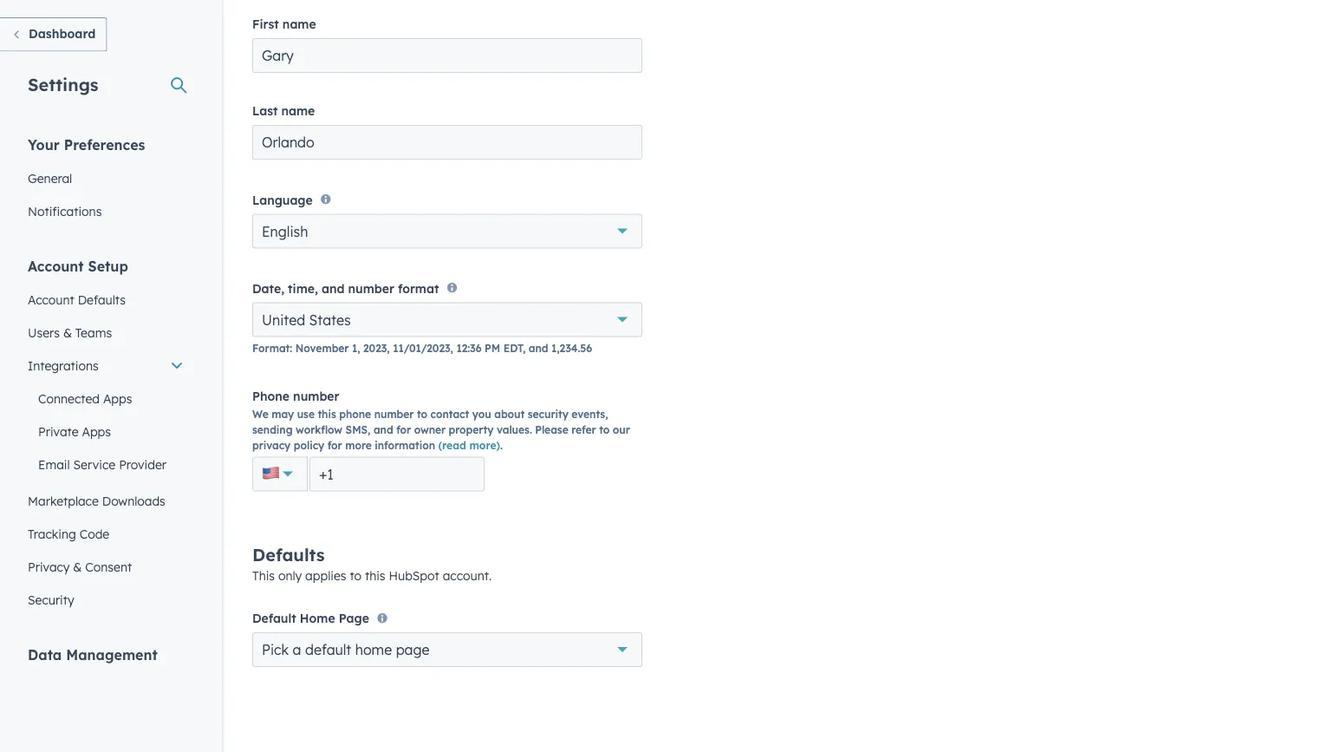 Task type: describe. For each thing, give the bounding box(es) containing it.
general link
[[17, 162, 194, 195]]

data management
[[28, 646, 158, 663]]

more)
[[470, 439, 501, 452]]

:
[[290, 342, 292, 355]]

our
[[613, 423, 630, 437]]

tracking code
[[28, 526, 109, 541]]

phone number
[[252, 388, 340, 404]]

0 vertical spatial number
[[348, 281, 395, 296]]

settings
[[28, 73, 98, 95]]

apps for private apps
[[82, 424, 111, 439]]

downloads
[[102, 493, 166, 508]]

users & teams link
[[17, 316, 194, 349]]

page
[[396, 641, 430, 658]]

connected
[[38, 391, 100, 406]]

english button
[[252, 214, 643, 248]]

dashboard link
[[0, 17, 107, 52]]

1,234.56
[[552, 342, 592, 355]]

united states button
[[252, 302, 643, 337]]

private apps
[[38, 424, 111, 439]]

setup
[[88, 257, 128, 275]]

to inside defaults this only applies to this hubspot account.
[[350, 568, 362, 583]]

defaults inside account setup element
[[78, 292, 126, 307]]

integrations button
[[17, 349, 194, 382]]

marketplace downloads
[[28, 493, 166, 508]]

consent
[[85, 559, 132, 574]]

connected apps
[[38, 391, 132, 406]]

refer
[[572, 423, 596, 437]]

about
[[495, 408, 525, 421]]

date, time, and number format
[[252, 281, 439, 296]]

edt
[[504, 342, 523, 355]]

last
[[252, 103, 278, 118]]

apps for connected apps
[[103, 391, 132, 406]]

format
[[252, 342, 290, 355]]

(read
[[439, 439, 466, 452]]

defaults inside defaults this only applies to this hubspot account.
[[252, 544, 325, 565]]

workflow
[[296, 423, 343, 437]]

november
[[296, 342, 349, 355]]

0 vertical spatial to
[[417, 408, 428, 421]]

pick a default home page
[[262, 641, 430, 658]]

phone number element
[[252, 457, 643, 492]]

phone
[[339, 408, 371, 421]]

notifications link
[[17, 195, 194, 228]]

pick
[[262, 641, 289, 658]]

time,
[[288, 281, 318, 296]]

privacy & consent link
[[17, 550, 194, 583]]

only
[[278, 568, 302, 583]]

account for account setup
[[28, 257, 84, 275]]

12:36
[[457, 342, 482, 355]]

private apps link
[[17, 415, 194, 448]]

preferences
[[64, 136, 145, 153]]

privacy & consent
[[28, 559, 132, 574]]

2023
[[363, 342, 387, 355]]

united states
[[262, 311, 351, 329]]

default home page
[[252, 611, 370, 626]]

Last name text field
[[252, 125, 643, 160]]

hubspot
[[389, 568, 440, 583]]

sending
[[252, 423, 293, 437]]

1 vertical spatial number
[[293, 388, 340, 404]]

use
[[297, 408, 315, 421]]

default
[[305, 641, 352, 658]]

🇺🇸
[[262, 462, 279, 484]]

united
[[262, 311, 305, 329]]

security
[[528, 408, 569, 421]]

we
[[252, 408, 269, 421]]

property
[[449, 423, 494, 437]]

& for privacy
[[73, 559, 82, 574]]

and inside we may use this phone number to contact you about security events, sending workflow sms, and for owner property values. please refer to our privacy policy for more information
[[374, 423, 393, 437]]

& for users
[[63, 325, 72, 340]]

service
[[73, 457, 116, 472]]

email service provider
[[38, 457, 167, 472]]

please
[[535, 423, 569, 437]]

home
[[355, 641, 392, 658]]

account defaults link
[[17, 283, 194, 316]]

1 , from the left
[[387, 342, 390, 355]]

data
[[28, 646, 62, 663]]

pick a default home page button
[[252, 632, 643, 667]]



Task type: locate. For each thing, give the bounding box(es) containing it.
email
[[38, 457, 70, 472]]

this inside we may use this phone number to contact you about security events, sending workflow sms, and for owner property values. please refer to our privacy policy for more information
[[318, 408, 336, 421]]

and
[[322, 281, 345, 296], [529, 342, 549, 355], [374, 423, 393, 437]]

default
[[252, 611, 296, 626]]

& right users
[[63, 325, 72, 340]]

.
[[501, 439, 503, 452]]

name for last name
[[281, 103, 315, 118]]

sms,
[[346, 423, 371, 437]]

0 horizontal spatial for
[[328, 439, 342, 452]]

0 vertical spatial this
[[318, 408, 336, 421]]

policy
[[294, 439, 325, 452]]

account for account defaults
[[28, 292, 74, 307]]

2 vertical spatial to
[[350, 568, 362, 583]]

for up the information
[[397, 423, 411, 437]]

first name
[[252, 16, 316, 32]]

states
[[309, 311, 351, 329]]

0 horizontal spatial to
[[350, 568, 362, 583]]

and right the edt
[[529, 342, 549, 355]]

account
[[28, 257, 84, 275], [28, 292, 74, 307]]

🇺🇸 button
[[252, 457, 308, 492]]

last name
[[252, 103, 315, 118]]

0 horizontal spatial this
[[318, 408, 336, 421]]

1 horizontal spatial defaults
[[252, 544, 325, 565]]

values.
[[497, 423, 532, 437]]

to right applies on the bottom left of page
[[350, 568, 362, 583]]

number inside we may use this phone number to contact you about security events, sending workflow sms, and for owner property values. please refer to our privacy policy for more information
[[374, 408, 414, 421]]

marketplace
[[28, 493, 99, 508]]

defaults up users & teams link
[[78, 292, 126, 307]]

phone
[[252, 388, 290, 404]]

may
[[272, 408, 294, 421]]

this left hubspot
[[365, 568, 386, 583]]

1 vertical spatial and
[[529, 342, 549, 355]]

you
[[473, 408, 492, 421]]

and right "sms,"
[[374, 423, 393, 437]]

connected apps link
[[17, 382, 194, 415]]

provider
[[119, 457, 167, 472]]

home
[[300, 611, 335, 626]]

name for first name
[[283, 16, 316, 32]]

notifications
[[28, 203, 102, 219]]

more
[[345, 439, 372, 452]]

0 vertical spatial account
[[28, 257, 84, 275]]

private
[[38, 424, 79, 439]]

your preferences element
[[17, 135, 194, 228]]

0 vertical spatial apps
[[103, 391, 132, 406]]

to left our
[[600, 423, 610, 437]]

account up users
[[28, 292, 74, 307]]

name right last
[[281, 103, 315, 118]]

0 vertical spatial name
[[283, 16, 316, 32]]

1 horizontal spatial this
[[365, 568, 386, 583]]

to
[[417, 408, 428, 421], [600, 423, 610, 437], [350, 568, 362, 583]]

2 vertical spatial number
[[374, 408, 414, 421]]

events,
[[572, 408, 608, 421]]

for down workflow
[[328, 439, 342, 452]]

, right '1,'
[[387, 342, 390, 355]]

2 account from the top
[[28, 292, 74, 307]]

for
[[397, 423, 411, 437], [328, 439, 342, 452]]

this
[[318, 408, 336, 421], [365, 568, 386, 583]]

a
[[293, 641, 301, 658]]

0 vertical spatial and
[[322, 281, 345, 296]]

security
[[28, 592, 74, 607]]

format
[[398, 281, 439, 296]]

and right time,
[[322, 281, 345, 296]]

owner
[[414, 423, 446, 437]]

, left the 12:36
[[451, 342, 454, 355]]

account defaults
[[28, 292, 126, 307]]

users
[[28, 325, 60, 340]]

number up the information
[[374, 408, 414, 421]]

2 , from the left
[[451, 342, 454, 355]]

language
[[252, 192, 313, 207]]

apps up service
[[82, 424, 111, 439]]

1 vertical spatial name
[[281, 103, 315, 118]]

to up the owner
[[417, 408, 428, 421]]

dashboard
[[29, 26, 96, 41]]

0 vertical spatial &
[[63, 325, 72, 340]]

, right pm
[[523, 342, 526, 355]]

pm
[[485, 342, 501, 355]]

0 vertical spatial for
[[397, 423, 411, 437]]

defaults up only
[[252, 544, 325, 565]]

0 horizontal spatial defaults
[[78, 292, 126, 307]]

integrations
[[28, 358, 99, 373]]

applies
[[305, 568, 347, 583]]

date,
[[252, 281, 285, 296]]

teams
[[75, 325, 112, 340]]

email service provider link
[[17, 448, 194, 481]]

1 horizontal spatial ,
[[451, 342, 454, 355]]

tracking code link
[[17, 517, 194, 550]]

defaults this only applies to this hubspot account.
[[252, 544, 492, 583]]

First name text field
[[252, 38, 643, 73]]

0 horizontal spatial and
[[322, 281, 345, 296]]

11/01/2023
[[393, 342, 451, 355]]

& right privacy
[[73, 559, 82, 574]]

None telephone field
[[310, 457, 485, 492]]

2 horizontal spatial to
[[600, 423, 610, 437]]

privacy
[[28, 559, 70, 574]]

apps down integrations button
[[103, 391, 132, 406]]

(read more) link
[[439, 439, 501, 452]]

2 horizontal spatial ,
[[523, 342, 526, 355]]

management
[[66, 646, 158, 663]]

english
[[262, 222, 308, 240]]

1 vertical spatial apps
[[82, 424, 111, 439]]

0 horizontal spatial &
[[63, 325, 72, 340]]

name right first
[[283, 16, 316, 32]]

we may use this phone number to contact you about security events, sending workflow sms, and for owner property values. please refer to our privacy policy for more information
[[252, 408, 630, 452]]

number left format
[[348, 281, 395, 296]]

marketplace downloads link
[[17, 484, 194, 517]]

security link
[[17, 583, 194, 616]]

3 , from the left
[[523, 342, 526, 355]]

account.
[[443, 568, 492, 583]]

2 vertical spatial and
[[374, 423, 393, 437]]

your preferences
[[28, 136, 145, 153]]

number
[[348, 281, 395, 296], [293, 388, 340, 404], [374, 408, 414, 421]]

number up use
[[293, 388, 340, 404]]

0 horizontal spatial ,
[[387, 342, 390, 355]]

&
[[63, 325, 72, 340], [73, 559, 82, 574]]

1 vertical spatial account
[[28, 292, 74, 307]]

your
[[28, 136, 60, 153]]

1 vertical spatial to
[[600, 423, 610, 437]]

1 horizontal spatial to
[[417, 408, 428, 421]]

information
[[375, 439, 435, 452]]

0 vertical spatial defaults
[[78, 292, 126, 307]]

this
[[252, 568, 275, 583]]

1 vertical spatial &
[[73, 559, 82, 574]]

1 account from the top
[[28, 257, 84, 275]]

1,
[[352, 342, 360, 355]]

this inside defaults this only applies to this hubspot account.
[[365, 568, 386, 583]]

code
[[80, 526, 109, 541]]

1 horizontal spatial &
[[73, 559, 82, 574]]

account setup element
[[17, 256, 194, 616]]

this up workflow
[[318, 408, 336, 421]]

users & teams
[[28, 325, 112, 340]]

account setup
[[28, 257, 128, 275]]

1 vertical spatial defaults
[[252, 544, 325, 565]]

1 horizontal spatial for
[[397, 423, 411, 437]]

defaults
[[78, 292, 126, 307], [252, 544, 325, 565]]

account up account defaults
[[28, 257, 84, 275]]

2 horizontal spatial and
[[529, 342, 549, 355]]

1 vertical spatial this
[[365, 568, 386, 583]]

1 horizontal spatial and
[[374, 423, 393, 437]]

first
[[252, 16, 279, 32]]

1 vertical spatial for
[[328, 439, 342, 452]]

page
[[339, 611, 370, 626]]



Task type: vqa. For each thing, say whether or not it's contained in the screenshot.
the Email image
no



